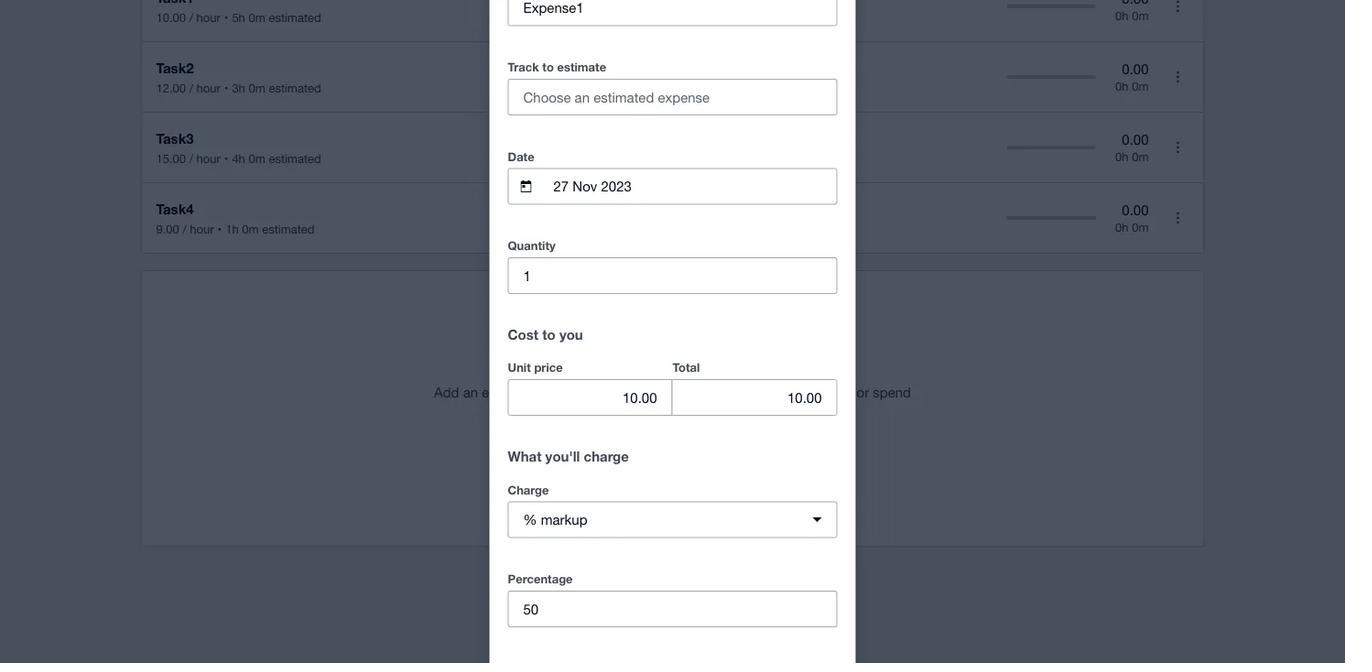 Task type: locate. For each thing, give the bounding box(es) containing it.
1 vertical spatial 0.00 0h 0m
[[1116, 132, 1149, 164]]

• inside task4 9.00 / hour • 1h 0m estimated
[[218, 222, 222, 236]]

hour inside task2 12.00 / hour • 3h 0m estimated
[[197, 81, 221, 95]]

Choose an estimated expense field
[[509, 80, 837, 115]]

0h
[[1116, 9, 1129, 23], [1116, 79, 1129, 93], [1116, 150, 1129, 164], [1116, 220, 1129, 234]]

2 vertical spatial 0.00
[[1123, 203, 1149, 219]]

what
[[508, 448, 542, 465]]

0 vertical spatial 0.00
[[1123, 62, 1149, 78]]

0m
[[1133, 9, 1149, 23], [249, 11, 265, 25], [1133, 79, 1149, 93], [249, 81, 265, 95], [1133, 150, 1149, 164], [249, 152, 265, 166], [1133, 220, 1149, 234], [242, 222, 259, 236]]

• left the '3h'
[[224, 81, 228, 95]]

hour left 4h
[[197, 152, 221, 166]]

estimated right the '3h'
[[269, 81, 321, 95]]

1 vertical spatial 0.00
[[1123, 132, 1149, 148]]

1 horizontal spatial expense
[[602, 465, 657, 482]]

in
[[672, 356, 686, 375]]

you
[[560, 326, 583, 343]]

0 vertical spatial to
[[543, 60, 554, 74]]

from down price
[[538, 385, 566, 401]]

0 vertical spatial 0.00 0h 0m
[[1116, 62, 1149, 93]]

task3
[[156, 131, 194, 147]]

add an expense from the
[[434, 385, 593, 401]]

0.00 0h 0m for task3
[[1116, 132, 1149, 164]]

estimated inside task3 15.00 / hour • 4h 0m estimated
[[269, 152, 321, 166]]

0 horizontal spatial from
[[538, 385, 566, 401]]

0 vertical spatial add
[[434, 385, 459, 401]]

expense down "unit"
[[482, 385, 534, 401]]

from right item
[[793, 385, 821, 401]]

1 horizontal spatial add
[[572, 465, 598, 482]]

0.00 for task3
[[1123, 132, 1149, 148]]

hour left the '3h'
[[197, 81, 221, 95]]

1 horizontal spatial or
[[857, 385, 870, 401]]

1 horizontal spatial a
[[825, 385, 832, 401]]

task4
[[156, 201, 194, 218]]

2 to from the top
[[543, 326, 556, 343]]

expense down charge
[[602, 465, 657, 482]]

1 0.00 0h 0m from the top
[[1116, 62, 1149, 93]]

2 from from the left
[[793, 385, 821, 401]]

1 vertical spatial expense
[[602, 465, 657, 482]]

money
[[652, 407, 694, 423]]

3 0.00 0h 0m from the top
[[1116, 203, 1149, 234]]

• left 1h
[[218, 222, 222, 236]]

hour inside task4 9.00 / hour • 1h 0m estimated
[[190, 222, 214, 236]]

4 0h from the top
[[1116, 220, 1129, 234]]

1 a from the left
[[727, 385, 734, 401]]

/ inside task2 12.00 / hour • 3h 0m estimated
[[189, 81, 193, 95]]

or up money
[[667, 385, 679, 401]]

0.00 0h 0m
[[1116, 62, 1149, 93], [1116, 132, 1149, 164], [1116, 203, 1149, 234]]

or right bill
[[857, 385, 870, 401]]

• left the 5h
[[224, 11, 228, 25]]

%
[[524, 512, 537, 528]]

•
[[224, 11, 228, 25], [224, 81, 228, 95], [224, 152, 228, 166], [218, 222, 222, 236]]

the
[[570, 385, 589, 401]]

0 horizontal spatial add
[[434, 385, 459, 401]]

0m inside task4 9.00 / hour • 1h 0m estimated
[[242, 222, 259, 236]]

cost to you
[[508, 326, 583, 343]]

from
[[538, 385, 566, 401], [793, 385, 821, 401]]

estimated right 4h
[[269, 152, 321, 166]]

charge
[[508, 483, 549, 497]]

0 horizontal spatial a
[[727, 385, 734, 401]]

track to estimate
[[508, 60, 607, 74]]

0 vertical spatial expense
[[482, 385, 534, 401]]

• inside task3 15.00 / hour • 4h 0m estimated
[[224, 152, 228, 166]]

group
[[508, 356, 838, 416]]

estimated inside task4 9.00 / hour • 1h 0m estimated
[[262, 222, 315, 236]]

hour for task4
[[190, 222, 214, 236]]

hour left 1h
[[190, 222, 214, 236]]

line
[[738, 385, 759, 401]]

12.00
[[156, 81, 186, 95]]

1 0.00 from the top
[[1123, 62, 1149, 78]]

0 horizontal spatial expense
[[482, 385, 534, 401]]

/ for task3
[[189, 152, 193, 166]]

0 horizontal spatial or
[[667, 385, 679, 401]]

/ for task4
[[183, 222, 187, 236]]

hour inside task3 15.00 / hour • 4h 0m estimated
[[197, 152, 221, 166]]

bill
[[836, 385, 853, 401]]

Quantity field
[[509, 258, 837, 293]]

group containing unit price
[[508, 356, 838, 416]]

to for track
[[543, 60, 554, 74]]

assign
[[683, 385, 723, 401]]

/ right 15.00
[[189, 152, 193, 166]]

add inside "button"
[[572, 465, 598, 482]]

Find or choose item field
[[509, 0, 837, 25]]

a
[[727, 385, 734, 401], [825, 385, 832, 401]]

/ inside task4 9.00 / hour • 1h 0m estimated
[[183, 222, 187, 236]]

hour
[[197, 11, 221, 25], [197, 81, 221, 95], [197, 152, 221, 166], [190, 222, 214, 236]]

quantity
[[508, 239, 556, 253]]

estimated inside task2 12.00 / hour • 3h 0m estimated
[[269, 81, 321, 95]]

to
[[543, 60, 554, 74], [543, 326, 556, 343]]

item
[[763, 385, 789, 401]]

0m inside task2 12.00 / hour • 3h 0m estimated
[[249, 81, 265, 95]]

task3 15.00 / hour • 4h 0m estimated
[[156, 131, 321, 166]]

add
[[434, 385, 459, 401], [572, 465, 598, 482]]

add for add expense
[[572, 465, 598, 482]]

3 0h from the top
[[1116, 150, 1129, 164]]

task4 9.00 / hour • 1h 0m estimated
[[156, 201, 315, 236]]

a left line
[[727, 385, 734, 401]]

/ right 9.00
[[183, 222, 187, 236]]

Date field
[[552, 169, 837, 204]]

expenses
[[597, 356, 668, 375]]

0.00
[[1123, 62, 1149, 78], [1123, 132, 1149, 148], [1123, 203, 1149, 219]]

or
[[667, 385, 679, 401], [857, 385, 870, 401]]

2 0.00 0h 0m from the top
[[1116, 132, 1149, 164]]

total
[[673, 361, 700, 375]]

/ right 12.00
[[189, 81, 193, 95]]

2 vertical spatial 0.00 0h 0m
[[1116, 203, 1149, 234]]

expense
[[482, 385, 534, 401], [602, 465, 657, 482]]

add for add an expense from the
[[434, 385, 459, 401]]

/ inside task3 15.00 / hour • 4h 0m estimated
[[189, 152, 193, 166]]

add expense
[[572, 465, 657, 482]]

/ for task2
[[189, 81, 193, 95]]

0h for task4
[[1116, 220, 1129, 234]]

estimate
[[557, 60, 607, 74]]

no
[[572, 356, 593, 375]]

1 horizontal spatial from
[[793, 385, 821, 401]]

1 from from the left
[[538, 385, 566, 401]]

a left bill
[[825, 385, 832, 401]]

charge
[[584, 448, 629, 465]]

3 0.00 from the top
[[1123, 203, 1149, 219]]

2 0.00 from the top
[[1123, 132, 1149, 148]]

estimated right 1h
[[262, 222, 315, 236]]

expense inside "button"
[[602, 465, 657, 482]]

• for task3
[[224, 152, 228, 166]]

to right track
[[543, 60, 554, 74]]

button
[[623, 385, 663, 401]]

0.00 0h 0m for task4
[[1116, 203, 1149, 234]]

1 to from the top
[[543, 60, 554, 74]]

estimated
[[269, 11, 321, 25], [269, 81, 321, 95], [269, 152, 321, 166], [262, 222, 315, 236]]

date
[[508, 149, 535, 164]]

/
[[189, 11, 193, 25], [189, 81, 193, 95], [189, 152, 193, 166], [183, 222, 187, 236]]

to left you
[[543, 326, 556, 343]]

add down what you'll charge
[[572, 465, 598, 482]]

add left an
[[434, 385, 459, 401]]

• left 4h
[[224, 152, 228, 166]]

/ right 10.00
[[189, 11, 193, 25]]

• inside task2 12.00 / hour • 3h 0m estimated
[[224, 81, 228, 95]]

2 0h from the top
[[1116, 79, 1129, 93]]

1 vertical spatial add
[[572, 465, 598, 482]]

1 vertical spatial to
[[543, 326, 556, 343]]

estimated right the 5h
[[269, 11, 321, 25]]



Task type: vqa. For each thing, say whether or not it's contained in the screenshot.
button
yes



Task type: describe. For each thing, give the bounding box(es) containing it.
10.00 / hour • 5h 0m estimated
[[156, 11, 321, 25]]

1h
[[226, 222, 239, 236]]

add expense button
[[557, 455, 673, 492]]

0m inside task3 15.00 / hour • 4h 0m estimated
[[249, 152, 265, 166]]

% markup button
[[508, 502, 838, 538]]

hour for task2
[[197, 81, 221, 95]]

3h
[[232, 81, 245, 95]]

0h for task3
[[1116, 150, 1129, 164]]

9.00
[[156, 222, 179, 236]]

10.00
[[156, 11, 186, 25]]

you'll
[[546, 448, 580, 465]]

spend
[[873, 385, 912, 401]]

unit price
[[508, 361, 563, 375]]

no expenses in this project
[[572, 356, 774, 375]]

task2 12.00 / hour • 3h 0m estimated
[[156, 60, 321, 95]]

• for task4
[[218, 222, 222, 236]]

markup
[[541, 512, 588, 528]]

Total field
[[673, 380, 837, 415]]

this
[[690, 356, 717, 375]]

track
[[508, 60, 539, 74]]

task2
[[156, 60, 194, 77]]

0h for task2
[[1116, 79, 1129, 93]]

estimated for task4
[[262, 222, 315, 236]]

project
[[721, 356, 774, 375]]

estimated for task2
[[269, 81, 321, 95]]

0.00 for task4
[[1123, 203, 1149, 219]]

percentage
[[508, 572, 573, 586]]

unit
[[508, 361, 531, 375]]

0.00 for task2
[[1123, 62, 1149, 78]]

% markup
[[524, 512, 588, 528]]

from inside button or assign a line item from a bill or spend money
[[793, 385, 821, 401]]

Unit price field
[[509, 380, 672, 415]]

button or assign a line item from a bill or spend money
[[619, 385, 912, 423]]

2 or from the left
[[857, 385, 870, 401]]

4h
[[232, 152, 245, 166]]

an
[[463, 385, 478, 401]]

Percentage field
[[509, 592, 837, 627]]

0.00 0h 0m for task2
[[1116, 62, 1149, 93]]

estimated for task3
[[269, 152, 321, 166]]

2 a from the left
[[825, 385, 832, 401]]

5h
[[232, 11, 245, 25]]

15.00
[[156, 152, 186, 166]]

cost
[[508, 326, 539, 343]]

• for task2
[[224, 81, 228, 95]]

1 0h from the top
[[1116, 9, 1129, 23]]

0h 0m
[[1116, 9, 1149, 23]]

what you'll charge
[[508, 448, 629, 465]]

hour left the 5h
[[197, 11, 221, 25]]

to for cost
[[543, 326, 556, 343]]

price
[[534, 361, 563, 375]]

1 or from the left
[[667, 385, 679, 401]]

hour for task3
[[197, 152, 221, 166]]



